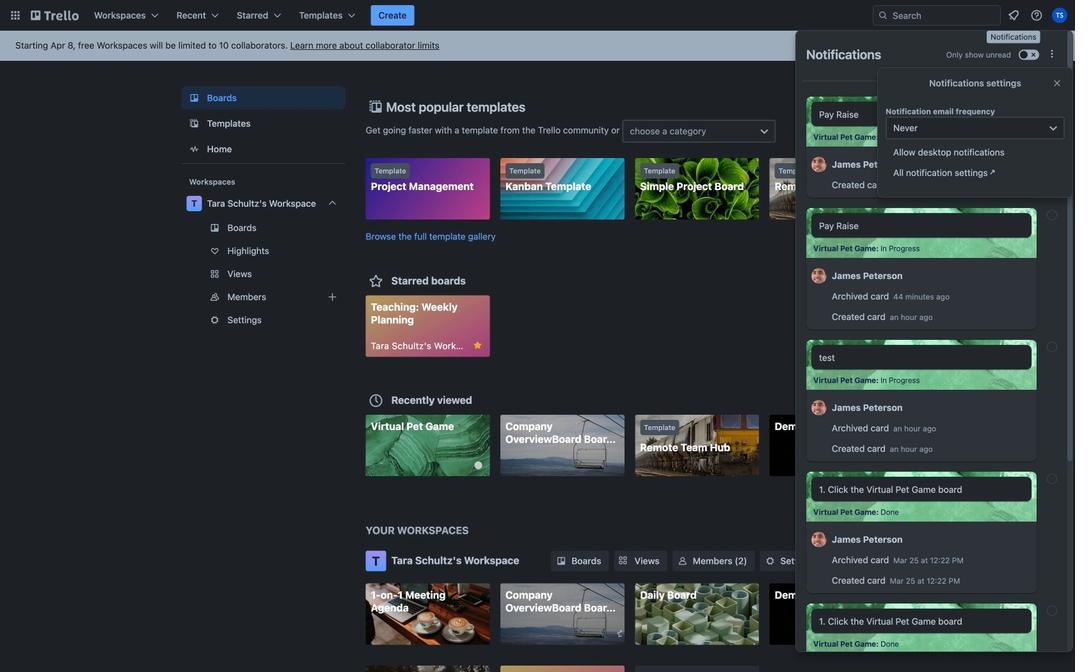 Task type: vqa. For each thing, say whether or not it's contained in the screenshot.
the bottommost the Create from template… 'icon'
no



Task type: describe. For each thing, give the bounding box(es) containing it.
tara schultz (taraschultz7) image
[[1053, 8, 1068, 23]]

template board image
[[187, 116, 202, 131]]

back to home image
[[31, 5, 79, 26]]

0 notifications image
[[1007, 8, 1022, 23]]

close popover image
[[1053, 78, 1063, 88]]



Task type: locate. For each thing, give the bounding box(es) containing it.
james peterson (jamespeterson93) image
[[812, 155, 827, 174], [812, 266, 827, 286], [812, 530, 827, 550]]

sm image
[[764, 555, 777, 568]]

1 vertical spatial james peterson (jamespeterson93) image
[[812, 266, 827, 286]]

0 vertical spatial james peterson (jamespeterson93) image
[[812, 155, 827, 174]]

2 vertical spatial james peterson (jamespeterson93) image
[[812, 530, 827, 550]]

1 james peterson (jamespeterson93) image from the top
[[812, 155, 827, 174]]

home image
[[187, 142, 202, 157]]

1 sm image from the left
[[555, 555, 568, 568]]

primary element
[[0, 0, 1076, 31]]

board image
[[187, 90, 202, 106]]

2 sm image from the left
[[677, 555, 690, 568]]

3 james peterson (jamespeterson93) image from the top
[[812, 530, 827, 550]]

Search field
[[889, 6, 1001, 24]]

1 horizontal spatial sm image
[[677, 555, 690, 568]]

0 horizontal spatial sm image
[[555, 555, 568, 568]]

james peterson (jamespeterson93) image
[[812, 398, 827, 418]]

search image
[[879, 10, 889, 20]]

tooltip
[[988, 31, 1041, 43]]

2 james peterson (jamespeterson93) image from the top
[[812, 266, 827, 286]]

sm image
[[555, 555, 568, 568], [677, 555, 690, 568]]

add image
[[325, 289, 340, 305]]

open information menu image
[[1031, 9, 1044, 22]]



